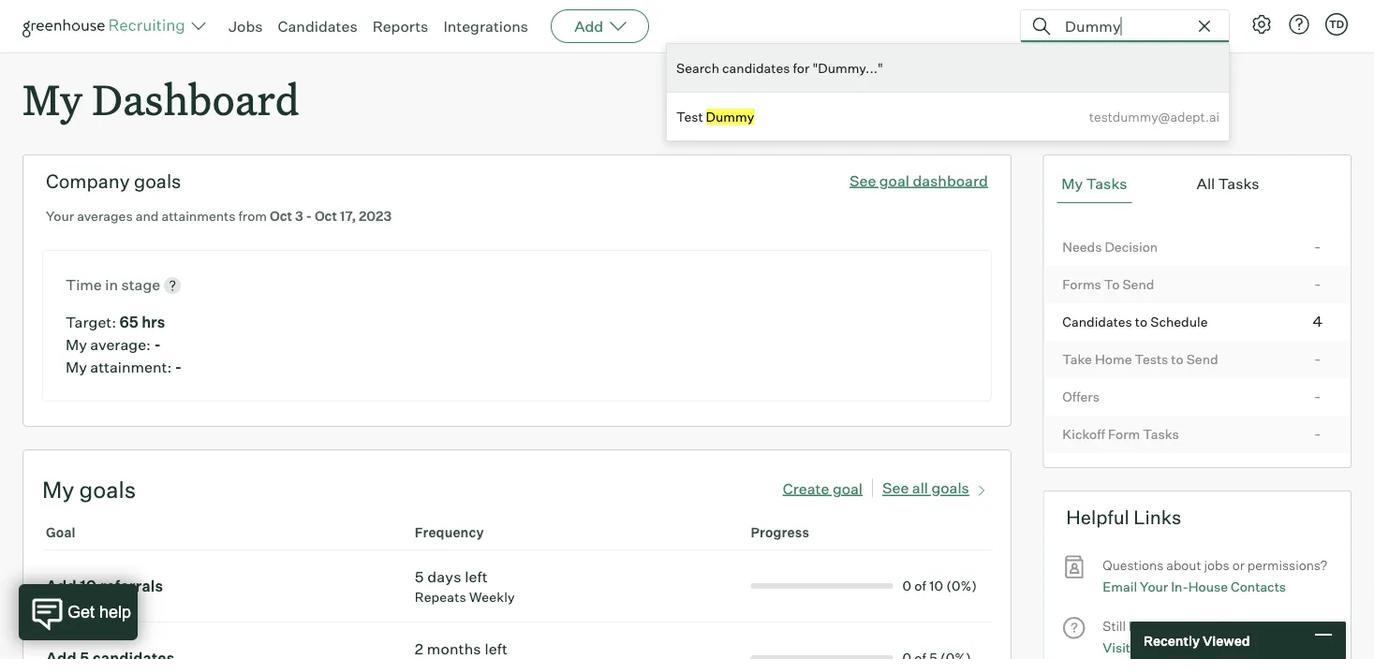 Task type: locate. For each thing, give the bounding box(es) containing it.
create goal
[[783, 479, 863, 498]]

visit our help center link
[[1103, 638, 1232, 659]]

forms
[[1063, 276, 1102, 293]]

0 horizontal spatial add
[[46, 577, 77, 596]]

my inside button
[[1062, 174, 1083, 193]]

goal for create
[[833, 479, 863, 498]]

candidates right jobs link
[[278, 17, 358, 36]]

1 horizontal spatial to
[[1172, 351, 1184, 367]]

td button
[[1326, 13, 1348, 36]]

0 vertical spatial to
[[1136, 314, 1148, 330]]

create
[[783, 479, 830, 498]]

1 horizontal spatial 10
[[930, 578, 944, 595]]

company
[[46, 170, 130, 193]]

dashboard
[[92, 71, 299, 126]]

add inside popup button
[[575, 17, 604, 36]]

1 horizontal spatial candidates
[[1063, 314, 1133, 330]]

left right months
[[485, 640, 508, 659]]

my tasks
[[1062, 174, 1128, 193]]

0 vertical spatial goal
[[880, 171, 910, 190]]

progress
[[751, 525, 810, 541]]

still have questions? visit our help center
[[1103, 618, 1232, 656]]

0 vertical spatial progress bar
[[751, 584, 893, 590]]

left
[[465, 568, 488, 587], [485, 640, 508, 659]]

0 vertical spatial left
[[465, 568, 488, 587]]

1 vertical spatial goal
[[833, 479, 863, 498]]

jobs
[[229, 17, 263, 36]]

see inside 'link'
[[883, 479, 909, 498]]

to up take home tests to send
[[1136, 314, 1148, 330]]

0 horizontal spatial goal
[[833, 479, 863, 498]]

4
[[1313, 312, 1323, 330]]

1 vertical spatial left
[[485, 640, 508, 659]]

your down company on the top left of page
[[46, 208, 74, 225]]

left inside 5 days left repeats weekly
[[465, 568, 488, 587]]

candidates
[[278, 17, 358, 36], [1063, 314, 1133, 330]]

tasks up needs decision
[[1087, 174, 1128, 193]]

to right tests
[[1172, 351, 1184, 367]]

your left in-
[[1140, 579, 1169, 595]]

questions?
[[1160, 618, 1226, 635]]

1 horizontal spatial send
[[1187, 351, 1219, 367]]

tab list
[[1057, 165, 1338, 204]]

integrations link
[[444, 17, 529, 36]]

send right to
[[1123, 276, 1155, 293]]

visit
[[1103, 639, 1131, 656]]

days
[[428, 568, 462, 587]]

2 progress bar from the top
[[751, 656, 893, 660]]

1 oct from the left
[[270, 208, 292, 225]]

time in
[[66, 276, 121, 294]]

0 horizontal spatial see
[[850, 171, 876, 190]]

send down schedule
[[1187, 351, 1219, 367]]

add
[[575, 17, 604, 36], [46, 577, 77, 596]]

forms to send
[[1063, 276, 1155, 293]]

1 horizontal spatial add
[[575, 17, 604, 36]]

goal
[[880, 171, 910, 190], [833, 479, 863, 498]]

goals for my goals
[[79, 476, 136, 504]]

add button
[[551, 9, 650, 43]]

tests
[[1135, 351, 1169, 367]]

goals for company goals
[[134, 170, 181, 193]]

tasks right form
[[1143, 426, 1179, 442]]

offers
[[1063, 389, 1100, 405]]

0 horizontal spatial your
[[46, 208, 74, 225]]

contacts
[[1231, 579, 1287, 595]]

goal right create
[[833, 479, 863, 498]]

jobs
[[1205, 558, 1230, 574]]

jobs link
[[229, 17, 263, 36]]

0 vertical spatial add
[[575, 17, 604, 36]]

see
[[850, 171, 876, 190], [883, 479, 909, 498]]

email your in-house contacts link
[[1103, 577, 1287, 598]]

home
[[1095, 351, 1132, 367]]

10 right of
[[930, 578, 944, 595]]

2 horizontal spatial tasks
[[1219, 174, 1260, 193]]

1 horizontal spatial your
[[1140, 579, 1169, 595]]

goals inside the see all goals 'link'
[[932, 479, 970, 498]]

goal
[[46, 525, 76, 541]]

see left "dashboard"
[[850, 171, 876, 190]]

10 left referrals
[[80, 577, 97, 596]]

left up "weekly"
[[465, 568, 488, 587]]

1 vertical spatial your
[[1140, 579, 1169, 595]]

attainment:
[[90, 358, 172, 377]]

1 horizontal spatial see
[[883, 479, 909, 498]]

1 vertical spatial to
[[1172, 351, 1184, 367]]

to
[[1105, 276, 1120, 293]]

0 horizontal spatial tasks
[[1087, 174, 1128, 193]]

0 vertical spatial your
[[46, 208, 74, 225]]

needs decision
[[1063, 239, 1158, 255]]

oct left 17,
[[315, 208, 337, 225]]

tab list containing my tasks
[[1057, 165, 1338, 204]]

referrals
[[100, 577, 163, 596]]

0 horizontal spatial send
[[1123, 276, 1155, 293]]

td button
[[1322, 9, 1352, 39]]

my
[[22, 71, 82, 126], [1062, 174, 1083, 193], [66, 336, 87, 354], [66, 358, 87, 377], [42, 476, 74, 504]]

1 vertical spatial candidates
[[1063, 314, 1133, 330]]

take home tests to send
[[1063, 351, 1219, 367]]

1 horizontal spatial oct
[[315, 208, 337, 225]]

0 horizontal spatial oct
[[270, 208, 292, 225]]

see for see all goals
[[883, 479, 909, 498]]

links
[[1134, 506, 1182, 530]]

search candidates for "dummy..." link
[[677, 53, 1220, 82]]

0 horizontal spatial candidates
[[278, 17, 358, 36]]

1 vertical spatial add
[[46, 577, 77, 596]]

to
[[1136, 314, 1148, 330], [1172, 351, 1184, 367]]

1 vertical spatial send
[[1187, 351, 1219, 367]]

1 vertical spatial progress bar
[[751, 656, 893, 660]]

0 horizontal spatial 10
[[80, 577, 97, 596]]

tasks
[[1087, 174, 1128, 193], [1219, 174, 1260, 193], [1143, 426, 1179, 442]]

your
[[46, 208, 74, 225], [1140, 579, 1169, 595]]

goals
[[134, 170, 181, 193], [79, 476, 136, 504], [932, 479, 970, 498]]

add for add
[[575, 17, 604, 36]]

65
[[120, 313, 139, 332]]

tasks right all
[[1219, 174, 1260, 193]]

see left all
[[883, 479, 909, 498]]

and
[[136, 208, 159, 225]]

about
[[1167, 558, 1202, 574]]

help
[[1159, 639, 1188, 656]]

take
[[1063, 351, 1092, 367]]

questions about jobs or permissions? email your in-house contacts
[[1103, 558, 1328, 595]]

weekly
[[470, 590, 515, 606]]

my goals
[[42, 476, 136, 504]]

oct left 3
[[270, 208, 292, 225]]

target: 65 hrs my average: - my attainment: -
[[66, 313, 182, 377]]

0 vertical spatial see
[[850, 171, 876, 190]]

candidates to schedule
[[1063, 314, 1208, 330]]

send
[[1123, 276, 1155, 293], [1187, 351, 1219, 367]]

goal left "dashboard"
[[880, 171, 910, 190]]

1 horizontal spatial goal
[[880, 171, 910, 190]]

"dummy..."
[[813, 60, 883, 76]]

1 vertical spatial see
[[883, 479, 909, 498]]

candidates for candidates
[[278, 17, 358, 36]]

candidates down forms to send at the right top of the page
[[1063, 314, 1133, 330]]

in-
[[1172, 579, 1189, 595]]

add for add 10 referrals
[[46, 577, 77, 596]]

see goal dashboard link
[[850, 171, 988, 190]]

progress bar
[[751, 584, 893, 590], [751, 656, 893, 660]]

1 progress bar from the top
[[751, 584, 893, 590]]

email
[[1103, 579, 1138, 595]]

left for months
[[485, 640, 508, 659]]

oct
[[270, 208, 292, 225], [315, 208, 337, 225]]

averages
[[77, 208, 133, 225]]

2 months left
[[415, 640, 508, 659]]

0 vertical spatial candidates
[[278, 17, 358, 36]]



Task type: vqa. For each thing, say whether or not it's contained in the screenshot.


Task type: describe. For each thing, give the bounding box(es) containing it.
dashboard
[[913, 171, 988, 190]]

5 days left repeats weekly
[[415, 568, 515, 606]]

my for tasks
[[1062, 174, 1083, 193]]

configure image
[[1251, 13, 1273, 36]]

see all goals
[[883, 479, 970, 498]]

0 of 10 (0%)
[[903, 578, 977, 595]]

reports link
[[373, 17, 429, 36]]

permissions?
[[1248, 558, 1328, 574]]

goal for see
[[880, 171, 910, 190]]

still
[[1103, 618, 1126, 635]]

in
[[105, 276, 118, 294]]

attainments
[[162, 208, 236, 225]]

add 10 referrals
[[46, 577, 163, 596]]

test dummy
[[677, 108, 755, 125]]

candidates link
[[278, 17, 358, 36]]

form
[[1108, 426, 1141, 442]]

all tasks button
[[1192, 165, 1265, 204]]

testdummy@adept.ai
[[1090, 108, 1220, 125]]

frequency
[[415, 525, 484, 541]]

(0%)
[[947, 578, 977, 595]]

for
[[793, 60, 810, 76]]

viewed
[[1203, 633, 1251, 649]]

kickoff
[[1063, 426, 1106, 442]]

see all goals link
[[883, 475, 992, 498]]

tasks for all tasks
[[1219, 174, 1260, 193]]

greenhouse recruiting image
[[22, 15, 191, 37]]

0
[[903, 578, 912, 595]]

td
[[1330, 18, 1345, 30]]

dummy
[[706, 108, 755, 125]]

or
[[1233, 558, 1245, 574]]

recently viewed
[[1144, 633, 1251, 649]]

company goals
[[46, 170, 181, 193]]

months
[[427, 640, 481, 659]]

my for dashboard
[[22, 71, 82, 126]]

candidates for candidates to schedule
[[1063, 314, 1133, 330]]

2 oct from the left
[[315, 208, 337, 225]]

0 vertical spatial send
[[1123, 276, 1155, 293]]

see goal dashboard
[[850, 171, 988, 190]]

your inside questions about jobs or permissions? email your in-house contacts
[[1140, 579, 1169, 595]]

cancel search image
[[1194, 15, 1216, 37]]

my dashboard
[[22, 71, 299, 126]]

hrs
[[142, 313, 165, 332]]

tasks for my tasks
[[1087, 174, 1128, 193]]

repeats
[[415, 590, 467, 606]]

test
[[677, 108, 703, 125]]

needs
[[1063, 239, 1102, 255]]

from
[[238, 208, 267, 225]]

integrations
[[444, 17, 529, 36]]

reports
[[373, 17, 429, 36]]

my tasks button
[[1057, 165, 1132, 204]]

all
[[1197, 174, 1216, 193]]

my for goals
[[42, 476, 74, 504]]

all tasks
[[1197, 174, 1260, 193]]

your averages and attainments from oct 3 - oct 17, 2023
[[46, 208, 392, 225]]

average:
[[90, 336, 151, 354]]

search candidates for "dummy..."
[[677, 60, 883, 76]]

kickoff form tasks
[[1063, 426, 1179, 442]]

schedule
[[1151, 314, 1208, 330]]

1 horizontal spatial tasks
[[1143, 426, 1179, 442]]

candidates
[[722, 60, 790, 76]]

have
[[1129, 618, 1158, 635]]

create goal link
[[783, 479, 883, 498]]

questions
[[1103, 558, 1164, 574]]

see for see goal dashboard
[[850, 171, 876, 190]]

of
[[915, 578, 927, 595]]

center
[[1191, 639, 1232, 656]]

0 horizontal spatial to
[[1136, 314, 1148, 330]]

left for days
[[465, 568, 488, 587]]

recently
[[1144, 633, 1200, 649]]

2
[[415, 640, 424, 659]]

time
[[66, 276, 102, 294]]

our
[[1134, 639, 1156, 656]]

helpful links
[[1067, 506, 1182, 530]]

house
[[1189, 579, 1228, 595]]

Search text field
[[1061, 13, 1183, 40]]

2023
[[359, 208, 392, 225]]

search
[[677, 60, 720, 76]]

target:
[[66, 313, 116, 332]]



